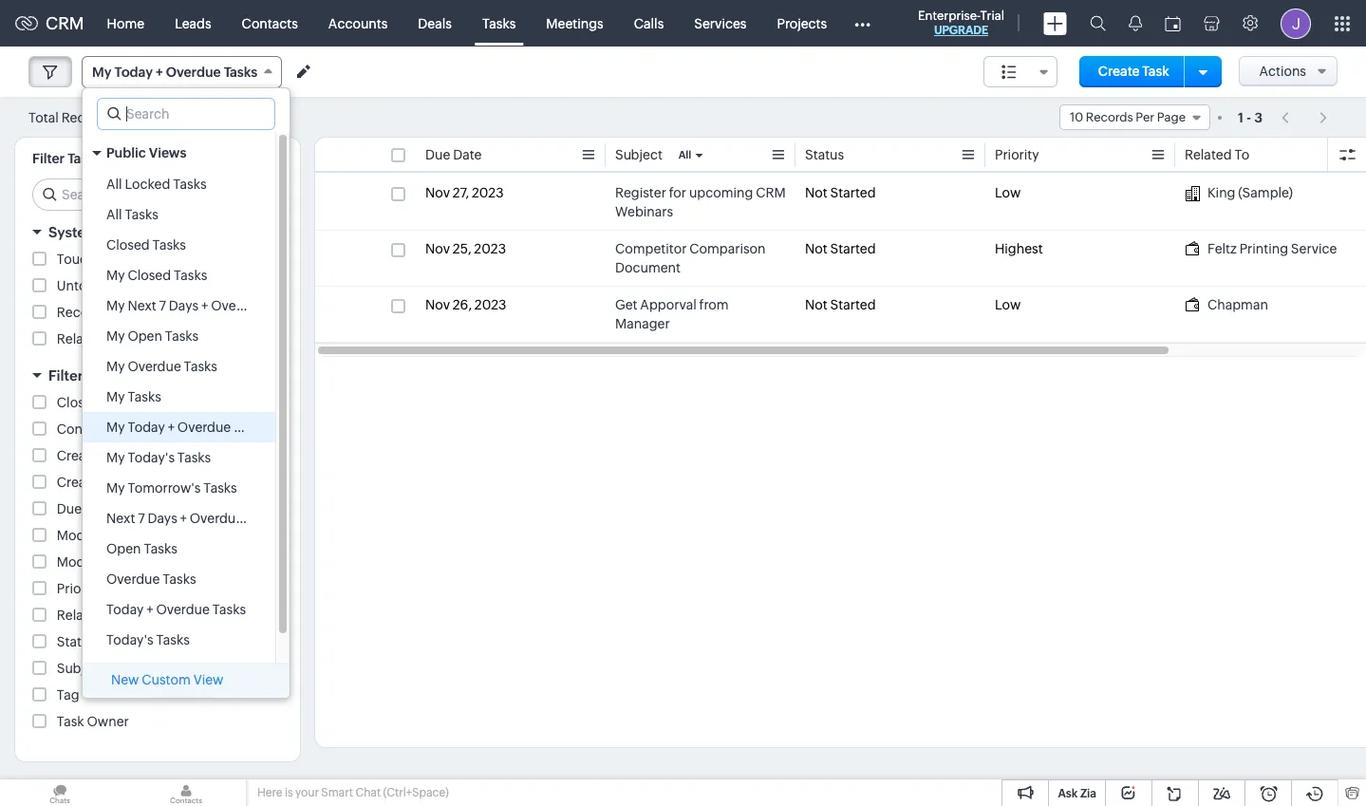 Task type: describe. For each thing, give the bounding box(es) containing it.
register for upcoming crm webinars link
[[615, 183, 786, 221]]

filter tasks by
[[32, 151, 120, 166]]

printing
[[1240, 241, 1289, 256]]

my open tasks
[[106, 329, 199, 344]]

filter by fields button
[[15, 359, 300, 392]]

not for register for upcoming crm webinars
[[805, 185, 828, 200]]

king
[[1208, 185, 1236, 200]]

1 horizontal spatial date
[[453, 147, 482, 162]]

1 vertical spatial subject
[[57, 661, 104, 676]]

king (sample) link
[[1185, 183, 1294, 202]]

my tomorrow's tasks
[[106, 481, 237, 496]]

records for touched
[[114, 252, 165, 267]]

my tasks
[[106, 389, 161, 405]]

system defined filters button
[[15, 216, 300, 249]]

my for my next 7 days + overdue tasks "option"
[[106, 298, 125, 313]]

tasks inside next 7 days + overdue tasks option
[[246, 511, 280, 526]]

contacts link
[[227, 0, 313, 46]]

total
[[28, 110, 59, 125]]

started for get apporval from manager
[[830, 297, 876, 312]]

owner
[[87, 714, 129, 729]]

competitor comparison document link
[[615, 239, 786, 277]]

apporval
[[640, 297, 697, 312]]

Search text field
[[33, 179, 285, 210]]

overdue inside field
[[166, 65, 221, 80]]

(sample)
[[1239, 185, 1294, 200]]

calls
[[634, 16, 664, 31]]

profile element
[[1270, 0, 1323, 46]]

my next 7 days + overdue tasks
[[106, 298, 301, 313]]

next inside option
[[106, 511, 135, 526]]

by for modified
[[115, 528, 130, 543]]

0 horizontal spatial task
[[57, 714, 84, 729]]

my for my today's tasks option
[[106, 450, 125, 465]]

tag
[[57, 688, 79, 703]]

all locked tasks
[[106, 177, 207, 192]]

my for my overdue tasks option
[[106, 359, 125, 374]]

filter for filter by fields
[[48, 368, 83, 384]]

tasks inside "my tasks" option
[[128, 389, 161, 405]]

webinars
[[615, 204, 673, 219]]

feltz printing service
[[1208, 241, 1338, 256]]

views
[[149, 145, 186, 160]]

+ up "open tasks" option
[[180, 511, 187, 526]]

touched
[[57, 252, 111, 267]]

untouched
[[57, 278, 126, 293]]

create menu element
[[1032, 0, 1079, 46]]

search element
[[1079, 0, 1118, 47]]

filters
[[159, 224, 201, 240]]

modified for modified time
[[57, 555, 112, 570]]

nov for nov 26, 2023
[[425, 297, 450, 312]]

meetings
[[546, 16, 604, 31]]

tasks link
[[467, 0, 531, 46]]

tasks inside the 'all locked tasks' option
[[173, 177, 207, 192]]

overdue inside "option"
[[177, 420, 231, 435]]

started for competitor comparison document
[[830, 241, 876, 256]]

1 vertical spatial priority
[[57, 581, 101, 596]]

crm link
[[15, 13, 84, 33]]

zia
[[1081, 787, 1097, 801]]

contact name
[[57, 422, 146, 437]]

tasks inside the closed tasks option
[[152, 237, 186, 253]]

today inside field
[[114, 65, 153, 80]]

Other Modules field
[[842, 8, 883, 38]]

0 horizontal spatial action
[[104, 305, 145, 320]]

all tasks option
[[83, 199, 275, 230]]

closed tasks option
[[83, 230, 275, 260]]

home link
[[92, 0, 160, 46]]

my for the my closed tasks 'option'
[[106, 268, 125, 283]]

tasks inside 'my today + overdue tasks' field
[[224, 65, 258, 80]]

modified time
[[57, 555, 145, 570]]

0 vertical spatial crm
[[46, 13, 84, 33]]

custom
[[142, 672, 191, 688]]

0 vertical spatial related
[[1185, 147, 1232, 162]]

all tasks
[[106, 207, 158, 222]]

overdue down open tasks
[[106, 572, 160, 587]]

tasks inside my tomorrow's tasks option
[[204, 481, 237, 496]]

my for my today + overdue tasks "option"
[[106, 420, 125, 435]]

not for get apporval from manager
[[805, 297, 828, 312]]

get
[[615, 297, 638, 312]]

your
[[295, 786, 319, 800]]

untouched records
[[57, 278, 180, 293]]

records for 10
[[1086, 110, 1134, 124]]

1 vertical spatial today's
[[106, 632, 153, 648]]

deals
[[418, 16, 452, 31]]

new
[[111, 672, 139, 688]]

started for register for upcoming crm webinars
[[830, 185, 876, 200]]

overdue down my open tasks
[[128, 359, 181, 374]]

27,
[[453, 185, 469, 200]]

1 horizontal spatial related to
[[1185, 147, 1250, 162]]

1 horizontal spatial to
[[1235, 147, 1250, 162]]

here is your smart chat (ctrl+space)
[[257, 786, 449, 800]]

my closed tasks option
[[83, 260, 275, 291]]

2023 for nov 27, 2023
[[472, 185, 504, 200]]

my tomorrow's tasks option
[[83, 473, 275, 503]]

1 - 3
[[1238, 110, 1263, 125]]

created by
[[57, 448, 124, 463]]

ask zia
[[1058, 787, 1097, 801]]

7 inside option
[[138, 511, 145, 526]]

actions
[[1260, 64, 1307, 79]]

3 for 1 - 3
[[1255, 110, 1263, 125]]

tasks inside "open tasks" option
[[144, 541, 177, 557]]

by for created
[[109, 448, 124, 463]]

nov 25, 2023
[[425, 241, 506, 256]]

by
[[104, 151, 120, 166]]

my for "my tasks" option
[[106, 389, 125, 405]]

highest
[[995, 241, 1043, 256]]

not started for get apporval from manager
[[805, 297, 876, 312]]

+ down the overdue tasks
[[146, 602, 153, 617]]

low for king (sample)
[[995, 185, 1021, 200]]

public views region
[[83, 169, 301, 686]]

nov for nov 25, 2023
[[425, 241, 450, 256]]

chapman link
[[1185, 295, 1269, 314]]

low for chapman
[[995, 297, 1021, 312]]

comparison
[[690, 241, 766, 256]]

days inside "option"
[[169, 298, 199, 313]]

create task
[[1099, 64, 1170, 79]]

enterprise-trial upgrade
[[918, 9, 1005, 37]]

10 records per page
[[1070, 110, 1186, 124]]

record
[[57, 305, 101, 320]]

manager
[[615, 316, 670, 331]]

size image
[[1002, 64, 1017, 81]]

closed for closed tasks
[[106, 237, 150, 253]]

is
[[285, 786, 293, 800]]

per
[[1136, 110, 1155, 124]]

competitor comparison document
[[615, 241, 766, 275]]

my today + overdue tasks inside field
[[92, 65, 258, 80]]

1 vertical spatial action
[[160, 331, 201, 347]]

created for created by
[[57, 448, 106, 463]]

home
[[107, 16, 144, 31]]

1 horizontal spatial subject
[[615, 147, 663, 162]]

my overdue tasks
[[106, 359, 217, 374]]

system defined filters
[[48, 224, 201, 240]]

all for all tasks
[[106, 207, 122, 222]]

0 horizontal spatial to
[[107, 608, 122, 623]]

created for created time
[[57, 475, 106, 490]]

tasks inside tasks link
[[482, 16, 516, 31]]

not for competitor comparison document
[[805, 241, 828, 256]]

overdue inside "option"
[[211, 298, 265, 313]]

leads
[[175, 16, 211, 31]]

accounts
[[328, 16, 388, 31]]

related records action
[[57, 331, 201, 347]]

chat
[[356, 786, 381, 800]]

closed time
[[57, 395, 133, 410]]

open inside option
[[106, 541, 141, 557]]

overdue down overdue tasks option
[[156, 602, 210, 617]]

service
[[1291, 241, 1338, 256]]

signals element
[[1118, 0, 1154, 47]]

(ctrl+space)
[[383, 786, 449, 800]]

today inside "option"
[[128, 420, 165, 435]]

enterprise-
[[918, 9, 981, 23]]

1 vertical spatial due date
[[57, 501, 113, 517]]



Task type: locate. For each thing, give the bounding box(es) containing it.
contact
[[57, 422, 107, 437]]

10 Records Per Page field
[[1060, 104, 1211, 130]]

option
[[83, 655, 275, 686]]

open up my overdue tasks
[[128, 329, 162, 344]]

1 vertical spatial modified
[[57, 555, 112, 570]]

2 vertical spatial time
[[115, 555, 145, 570]]

1 vertical spatial not
[[805, 241, 828, 256]]

records up filter tasks by on the top of page
[[61, 110, 112, 125]]

projects
[[777, 16, 827, 31]]

1 vertical spatial to
[[107, 608, 122, 623]]

3 nov from the top
[[425, 297, 450, 312]]

1 vertical spatial date
[[84, 501, 113, 517]]

all for all locked tasks
[[106, 177, 122, 192]]

0 vertical spatial today
[[114, 65, 153, 80]]

create menu image
[[1044, 12, 1067, 35]]

my down the closed time
[[106, 420, 125, 435]]

1 vertical spatial task
[[57, 714, 84, 729]]

0 vertical spatial due
[[425, 147, 450, 162]]

closed tasks
[[106, 237, 186, 253]]

deals link
[[403, 0, 467, 46]]

nov 27, 2023
[[425, 185, 504, 200]]

due date up 27, in the top of the page
[[425, 147, 482, 162]]

0 vertical spatial not started
[[805, 185, 876, 200]]

my today + overdue tasks inside "option"
[[106, 420, 267, 435]]

tasks inside 'today + overdue tasks' option
[[212, 602, 246, 617]]

low down highest
[[995, 297, 1021, 312]]

1 vertical spatial today
[[128, 420, 165, 435]]

my down the related records action
[[106, 359, 125, 374]]

overdue down the my closed tasks 'option'
[[211, 298, 265, 313]]

today
[[114, 65, 153, 80], [128, 420, 165, 435], [106, 602, 144, 617]]

+
[[156, 65, 163, 80], [201, 298, 208, 313], [168, 420, 175, 435], [180, 511, 187, 526], [146, 602, 153, 617]]

time
[[103, 395, 133, 410], [109, 475, 139, 490], [115, 555, 145, 570]]

2 vertical spatial 2023
[[475, 297, 507, 312]]

2023 right 25,
[[474, 241, 506, 256]]

related down record
[[57, 331, 104, 347]]

locked
[[125, 177, 170, 192]]

0 horizontal spatial due date
[[57, 501, 113, 517]]

by up modified time
[[115, 528, 130, 543]]

0 horizontal spatial due
[[57, 501, 82, 517]]

1 vertical spatial created
[[57, 475, 106, 490]]

records for total
[[61, 110, 112, 125]]

1 vertical spatial all
[[106, 177, 122, 192]]

1 vertical spatial closed
[[128, 268, 171, 283]]

0 vertical spatial by
[[86, 368, 103, 384]]

7 up open tasks
[[138, 511, 145, 526]]

0 vertical spatial subject
[[615, 147, 663, 162]]

filter for filter tasks by
[[32, 151, 65, 166]]

calls link
[[619, 0, 679, 46]]

row group
[[315, 175, 1367, 343]]

records up my closed tasks
[[114, 252, 165, 267]]

profile image
[[1281, 8, 1312, 38]]

filter up the closed time
[[48, 368, 83, 384]]

today's
[[128, 450, 175, 465], [106, 632, 153, 648]]

open inside option
[[128, 329, 162, 344]]

not started for competitor comparison document
[[805, 241, 876, 256]]

leads link
[[160, 0, 227, 46]]

1 vertical spatial by
[[109, 448, 124, 463]]

records inside field
[[1086, 110, 1134, 124]]

fields
[[107, 368, 147, 384]]

1 created from the top
[[57, 448, 106, 463]]

1 horizontal spatial task
[[1143, 64, 1170, 79]]

+ inside "option"
[[168, 420, 175, 435]]

2 vertical spatial nov
[[425, 297, 450, 312]]

2 vertical spatial not
[[805, 297, 828, 312]]

0 vertical spatial nov
[[425, 185, 450, 200]]

all up for
[[679, 149, 692, 160]]

closed inside 'option'
[[128, 268, 171, 283]]

today up today's tasks
[[106, 602, 144, 617]]

days
[[169, 298, 199, 313], [148, 511, 177, 526]]

tasks inside my open tasks option
[[165, 329, 199, 344]]

my overdue tasks option
[[83, 351, 275, 382]]

1 vertical spatial started
[[830, 241, 876, 256]]

2 vertical spatial today
[[106, 602, 144, 617]]

nov left 27, in the top of the page
[[425, 185, 450, 200]]

low up highest
[[995, 185, 1021, 200]]

+ up search text field
[[156, 65, 163, 80]]

overdue up "open tasks" option
[[190, 511, 243, 526]]

3 not started from the top
[[805, 297, 876, 312]]

10
[[1070, 110, 1084, 124]]

0 vertical spatial closed
[[106, 237, 150, 253]]

date
[[453, 147, 482, 162], [84, 501, 113, 517]]

created down created by
[[57, 475, 106, 490]]

my tasks option
[[83, 382, 275, 412]]

date up nov 27, 2023
[[453, 147, 482, 162]]

contacts image
[[126, 780, 246, 806]]

filter inside dropdown button
[[48, 368, 83, 384]]

1 vertical spatial days
[[148, 511, 177, 526]]

+ inside "option"
[[201, 298, 208, 313]]

my open tasks option
[[83, 321, 275, 351]]

0 vertical spatial open
[[128, 329, 162, 344]]

1 horizontal spatial due date
[[425, 147, 482, 162]]

created down contact
[[57, 448, 106, 463]]

my inside 'option'
[[106, 268, 125, 283]]

records for untouched
[[129, 278, 180, 293]]

not started for register for upcoming crm webinars
[[805, 185, 876, 200]]

my inside field
[[92, 65, 111, 80]]

1 horizontal spatial 3
[[1255, 110, 1263, 125]]

defined
[[102, 224, 156, 240]]

records right 10
[[1086, 110, 1134, 124]]

crm right upcoming
[[756, 185, 786, 200]]

crm inside register for upcoming crm webinars
[[756, 185, 786, 200]]

0 horizontal spatial date
[[84, 501, 113, 517]]

search image
[[1090, 15, 1106, 31]]

overdue
[[166, 65, 221, 80], [211, 298, 265, 313], [128, 359, 181, 374], [177, 420, 231, 435], [190, 511, 243, 526], [106, 572, 160, 587], [156, 602, 210, 617]]

+ down the my closed tasks 'option'
[[201, 298, 208, 313]]

all up system defined filters
[[106, 207, 122, 222]]

1 horizontal spatial crm
[[756, 185, 786, 200]]

by for filter
[[86, 368, 103, 384]]

document
[[615, 260, 681, 275]]

priority
[[995, 147, 1040, 162], [57, 581, 101, 596]]

priority down modified time
[[57, 581, 101, 596]]

2023 right 27, in the top of the page
[[472, 185, 504, 200]]

3 up the public
[[115, 111, 123, 125]]

0 vertical spatial 7
[[159, 298, 166, 313]]

3 for total records 3
[[115, 111, 123, 125]]

26,
[[453, 297, 472, 312]]

today down home link
[[114, 65, 153, 80]]

smart
[[321, 786, 353, 800]]

modified down modified by on the left
[[57, 555, 112, 570]]

0 horizontal spatial subject
[[57, 661, 104, 676]]

1 vertical spatial nov
[[425, 241, 450, 256]]

public
[[106, 145, 146, 160]]

records down closed tasks
[[129, 278, 180, 293]]

overdue up my today's tasks option
[[177, 420, 231, 435]]

by down name
[[109, 448, 124, 463]]

2 vertical spatial not started
[[805, 297, 876, 312]]

upgrade
[[934, 24, 989, 37]]

here
[[257, 786, 283, 800]]

crm left home link
[[46, 13, 84, 33]]

7 down my closed tasks
[[159, 298, 166, 313]]

1 vertical spatial open
[[106, 541, 141, 557]]

today + overdue tasks option
[[83, 595, 275, 625]]

navigation
[[1273, 104, 1338, 131]]

chats image
[[0, 780, 120, 806]]

today up my today's tasks
[[128, 420, 165, 435]]

1 vertical spatial 2023
[[474, 241, 506, 256]]

open
[[128, 329, 162, 344], [106, 541, 141, 557]]

1 horizontal spatial action
[[160, 331, 201, 347]]

0 vertical spatial related to
[[1185, 147, 1250, 162]]

1 horizontal spatial status
[[805, 147, 844, 162]]

0 vertical spatial task
[[1143, 64, 1170, 79]]

0 vertical spatial due date
[[425, 147, 482, 162]]

0 vertical spatial status
[[805, 147, 844, 162]]

feltz printing service link
[[1185, 239, 1338, 258]]

my for my open tasks option
[[106, 329, 125, 344]]

Search text field
[[98, 99, 274, 129]]

1 vertical spatial low
[[995, 297, 1021, 312]]

nov left the 26,
[[425, 297, 450, 312]]

my for my tomorrow's tasks option
[[106, 481, 125, 496]]

modified by
[[57, 528, 130, 543]]

related up king on the right of the page
[[1185, 147, 1232, 162]]

low
[[995, 185, 1021, 200], [995, 297, 1021, 312]]

days inside option
[[148, 511, 177, 526]]

action up my overdue tasks option
[[160, 331, 201, 347]]

0 vertical spatial started
[[830, 185, 876, 200]]

register
[[615, 185, 667, 200]]

tasks inside overdue tasks option
[[163, 572, 196, 587]]

1 not from the top
[[805, 185, 828, 200]]

total records 3
[[28, 110, 123, 125]]

closed for closed time
[[57, 395, 100, 410]]

2 vertical spatial started
[[830, 297, 876, 312]]

name
[[109, 422, 146, 437]]

due
[[425, 147, 450, 162], [57, 501, 82, 517]]

1 vertical spatial next
[[106, 511, 135, 526]]

2 modified from the top
[[57, 555, 112, 570]]

nov
[[425, 185, 450, 200], [425, 241, 450, 256], [425, 297, 450, 312]]

signals image
[[1129, 15, 1142, 31]]

1 vertical spatial not started
[[805, 241, 876, 256]]

records for related
[[107, 331, 157, 347]]

closed inside option
[[106, 237, 150, 253]]

25,
[[453, 241, 472, 256]]

0 vertical spatial days
[[169, 298, 199, 313]]

all inside all tasks option
[[106, 207, 122, 222]]

not
[[805, 185, 828, 200], [805, 241, 828, 256], [805, 297, 828, 312]]

modified for modified by
[[57, 528, 112, 543]]

overdue up search text field
[[166, 65, 221, 80]]

my today's tasks option
[[83, 443, 275, 473]]

1 horizontal spatial due
[[425, 147, 450, 162]]

task owner
[[57, 714, 129, 729]]

next 7 days + overdue tasks
[[106, 511, 280, 526]]

overdue tasks
[[106, 572, 196, 587]]

0 vertical spatial today's
[[128, 450, 175, 465]]

system
[[48, 224, 99, 240]]

2023 for nov 26, 2023
[[475, 297, 507, 312]]

my up created time
[[106, 450, 125, 465]]

2 vertical spatial by
[[115, 528, 130, 543]]

all for all
[[679, 149, 692, 160]]

upcoming
[[689, 185, 753, 200]]

open up the overdue tasks
[[106, 541, 141, 557]]

My Today + Overdue Tasks field
[[82, 56, 282, 88]]

days down the my closed tasks 'option'
[[169, 298, 199, 313]]

subject up register
[[615, 147, 663, 162]]

trial
[[981, 9, 1005, 23]]

1 vertical spatial due
[[57, 501, 82, 517]]

today's up 'tomorrow's'
[[128, 450, 175, 465]]

my today + overdue tasks up search text field
[[92, 65, 258, 80]]

1 vertical spatial related to
[[57, 608, 122, 623]]

modified up modified time
[[57, 528, 112, 543]]

filter down total
[[32, 151, 65, 166]]

my next 7 days + overdue tasks option
[[83, 291, 301, 321]]

today's up new
[[106, 632, 153, 648]]

1 nov from the top
[[425, 185, 450, 200]]

due up nov 27, 2023
[[425, 147, 450, 162]]

next down untouched records
[[128, 298, 156, 313]]

tasks inside my today's tasks option
[[177, 450, 211, 465]]

task right create
[[1143, 64, 1170, 79]]

view
[[193, 672, 224, 688]]

next up modified by on the left
[[106, 511, 135, 526]]

my down record action
[[106, 329, 125, 344]]

subject
[[615, 147, 663, 162], [57, 661, 104, 676]]

2023 right the 26,
[[475, 297, 507, 312]]

2 created from the top
[[57, 475, 106, 490]]

time down my today's tasks
[[109, 475, 139, 490]]

date down created time
[[84, 501, 113, 517]]

1 vertical spatial related
[[57, 331, 104, 347]]

today inside option
[[106, 602, 144, 617]]

1 vertical spatial time
[[109, 475, 139, 490]]

0 horizontal spatial status
[[57, 634, 96, 650]]

0 vertical spatial filter
[[32, 151, 65, 166]]

0 horizontal spatial priority
[[57, 581, 101, 596]]

records up fields on the left
[[107, 331, 157, 347]]

today + overdue tasks
[[106, 602, 246, 617]]

feltz
[[1208, 241, 1237, 256]]

time for modified time
[[115, 555, 145, 570]]

2 not started from the top
[[805, 241, 876, 256]]

1 low from the top
[[995, 185, 1021, 200]]

0 vertical spatial all
[[679, 149, 692, 160]]

meetings link
[[531, 0, 619, 46]]

tasks inside my next 7 days + overdue tasks "option"
[[267, 298, 301, 313]]

related
[[1185, 147, 1232, 162], [57, 331, 104, 347], [57, 608, 104, 623]]

page
[[1157, 110, 1186, 124]]

to
[[1235, 147, 1250, 162], [107, 608, 122, 623]]

tasks inside my overdue tasks option
[[184, 359, 217, 374]]

priority down size icon
[[995, 147, 1040, 162]]

my today + overdue tasks up my today's tasks option
[[106, 420, 267, 435]]

all down by
[[106, 177, 122, 192]]

2 started from the top
[[830, 241, 876, 256]]

tasks
[[482, 16, 516, 31], [224, 65, 258, 80], [68, 151, 101, 166], [173, 177, 207, 192], [125, 207, 158, 222], [152, 237, 186, 253], [174, 268, 207, 283], [267, 298, 301, 313], [165, 329, 199, 344], [184, 359, 217, 374], [128, 389, 161, 405], [234, 420, 267, 435], [177, 450, 211, 465], [204, 481, 237, 496], [246, 511, 280, 526], [144, 541, 177, 557], [163, 572, 196, 587], [212, 602, 246, 617], [156, 632, 190, 648]]

None field
[[984, 56, 1058, 87]]

my
[[92, 65, 111, 80], [106, 268, 125, 283], [106, 298, 125, 313], [106, 329, 125, 344], [106, 359, 125, 374], [106, 389, 125, 405], [106, 420, 125, 435], [106, 450, 125, 465], [106, 481, 125, 496]]

subject up tag
[[57, 661, 104, 676]]

closed down all tasks
[[106, 237, 150, 253]]

0 horizontal spatial related to
[[57, 608, 122, 623]]

my inside "option"
[[106, 298, 125, 313]]

action up the related records action
[[104, 305, 145, 320]]

days down 'tomorrow's'
[[148, 511, 177, 526]]

time for closed time
[[103, 395, 133, 410]]

3 not from the top
[[805, 297, 828, 312]]

public views
[[106, 145, 186, 160]]

7 inside "option"
[[159, 298, 166, 313]]

touched records
[[57, 252, 165, 267]]

0 vertical spatial my today + overdue tasks
[[92, 65, 258, 80]]

0 vertical spatial to
[[1235, 147, 1250, 162]]

1 modified from the top
[[57, 528, 112, 543]]

0 vertical spatial action
[[104, 305, 145, 320]]

due up modified by on the left
[[57, 501, 82, 517]]

1 vertical spatial 7
[[138, 511, 145, 526]]

my today's tasks
[[106, 450, 211, 465]]

by inside filter by fields dropdown button
[[86, 368, 103, 384]]

created time
[[57, 475, 139, 490]]

3 right '-'
[[1255, 110, 1263, 125]]

my inside "option"
[[106, 420, 125, 435]]

0 vertical spatial not
[[805, 185, 828, 200]]

king (sample)
[[1208, 185, 1294, 200]]

related to up king on the right of the page
[[1185, 147, 1250, 162]]

my down fields on the left
[[106, 389, 125, 405]]

new custom view link
[[83, 664, 290, 698]]

modified
[[57, 528, 112, 543], [57, 555, 112, 570]]

1 not started from the top
[[805, 185, 876, 200]]

0 vertical spatial low
[[995, 185, 1021, 200]]

all locked tasks option
[[83, 169, 275, 199]]

my down touched records
[[106, 268, 125, 283]]

2 vertical spatial all
[[106, 207, 122, 222]]

by up the closed time
[[86, 368, 103, 384]]

tasks inside my today + overdue tasks "option"
[[234, 420, 267, 435]]

3 started from the top
[[830, 297, 876, 312]]

0 vertical spatial date
[[453, 147, 482, 162]]

open tasks option
[[83, 534, 275, 564]]

2 low from the top
[[995, 297, 1021, 312]]

time up the overdue tasks
[[115, 555, 145, 570]]

2 nov from the top
[[425, 241, 450, 256]]

overdue tasks option
[[83, 564, 275, 595]]

closed up contact
[[57, 395, 100, 410]]

open tasks
[[106, 541, 177, 557]]

next inside "option"
[[128, 298, 156, 313]]

1 vertical spatial status
[[57, 634, 96, 650]]

3 inside total records 3
[[115, 111, 123, 125]]

nov left 25,
[[425, 241, 450, 256]]

my up total records 3
[[92, 65, 111, 80]]

row group containing nov 27, 2023
[[315, 175, 1367, 343]]

0 horizontal spatial crm
[[46, 13, 84, 33]]

0 vertical spatial next
[[128, 298, 156, 313]]

status
[[805, 147, 844, 162], [57, 634, 96, 650]]

task down tag
[[57, 714, 84, 729]]

1 vertical spatial my today + overdue tasks
[[106, 420, 267, 435]]

closed down closed tasks
[[128, 268, 171, 283]]

to up today's tasks
[[107, 608, 122, 623]]

+ up my today's tasks option
[[168, 420, 175, 435]]

2023 for nov 25, 2023
[[474, 241, 506, 256]]

+ inside field
[[156, 65, 163, 80]]

nov for nov 27, 2023
[[425, 185, 450, 200]]

0 vertical spatial priority
[[995, 147, 1040, 162]]

next 7 days + overdue tasks option
[[83, 503, 280, 534]]

1 horizontal spatial priority
[[995, 147, 1040, 162]]

today's inside my today's tasks option
[[128, 450, 175, 465]]

get apporval from manager link
[[615, 295, 786, 333]]

time for created time
[[109, 475, 139, 490]]

my down created by
[[106, 481, 125, 496]]

calendar image
[[1165, 16, 1181, 31]]

due date up modified by on the left
[[57, 501, 113, 517]]

ask
[[1058, 787, 1078, 801]]

2 not from the top
[[805, 241, 828, 256]]

0 vertical spatial modified
[[57, 528, 112, 543]]

1 vertical spatial filter
[[48, 368, 83, 384]]

1 horizontal spatial 7
[[159, 298, 166, 313]]

0 horizontal spatial 3
[[115, 111, 123, 125]]

-
[[1247, 110, 1252, 125]]

public views button
[[83, 137, 275, 169]]

0 vertical spatial 2023
[[472, 185, 504, 200]]

crm
[[46, 13, 84, 33], [756, 185, 786, 200]]

get apporval from manager
[[615, 297, 729, 331]]

record action
[[57, 305, 145, 320]]

time up name
[[103, 395, 133, 410]]

related down modified time
[[57, 608, 104, 623]]

0 vertical spatial time
[[103, 395, 133, 410]]

2 vertical spatial related
[[57, 608, 104, 623]]

1 started from the top
[[830, 185, 876, 200]]

all inside the 'all locked tasks' option
[[106, 177, 122, 192]]

0 horizontal spatial 7
[[138, 511, 145, 526]]

my down untouched records
[[106, 298, 125, 313]]

related to down modified time
[[57, 608, 122, 623]]

today's tasks
[[106, 632, 190, 648]]

my today + overdue tasks option
[[83, 412, 275, 443]]

to down the 1 on the right of page
[[1235, 147, 1250, 162]]

tasks inside all tasks option
[[125, 207, 158, 222]]

create task button
[[1080, 56, 1189, 87]]

task inside button
[[1143, 64, 1170, 79]]

1 vertical spatial crm
[[756, 185, 786, 200]]

2 vertical spatial closed
[[57, 395, 100, 410]]

create
[[1099, 64, 1140, 79]]

tasks inside the my closed tasks 'option'
[[174, 268, 207, 283]]



Task type: vqa. For each thing, say whether or not it's contained in the screenshot.
Not for Competitor Comparison Document
yes



